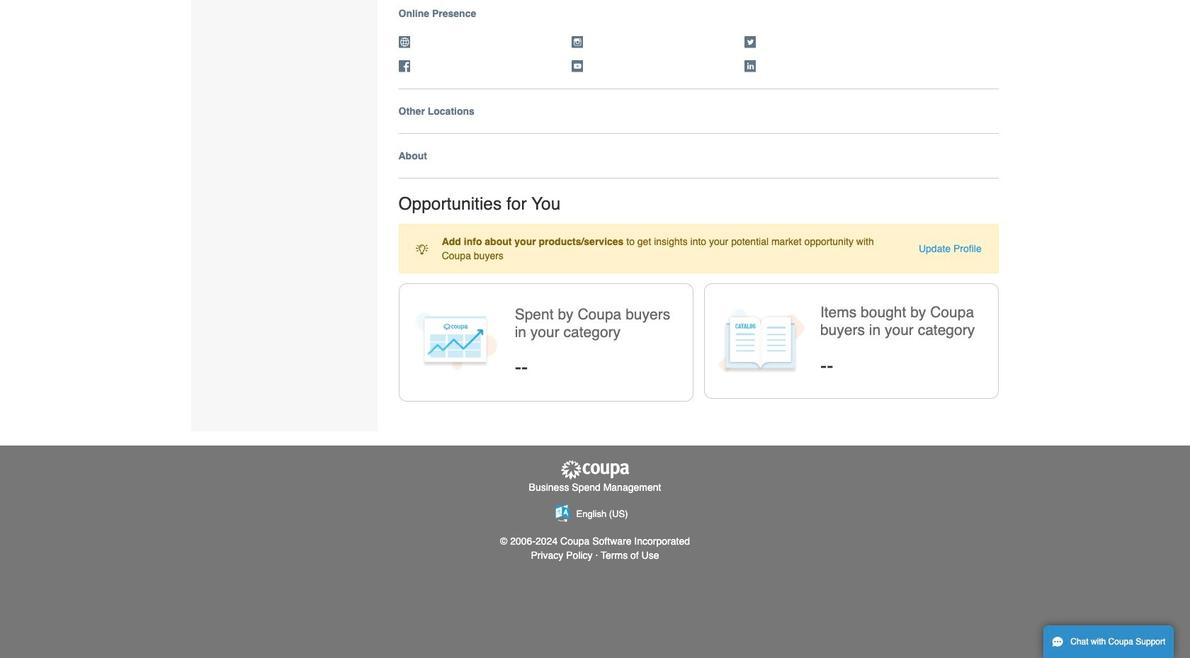 Task type: describe. For each thing, give the bounding box(es) containing it.
coupa supplier portal image
[[560, 460, 631, 480]]



Task type: vqa. For each thing, say whether or not it's contained in the screenshot.
Coupa Supplier Portal image
yes



Task type: locate. For each thing, give the bounding box(es) containing it.
alert
[[399, 224, 999, 274]]



